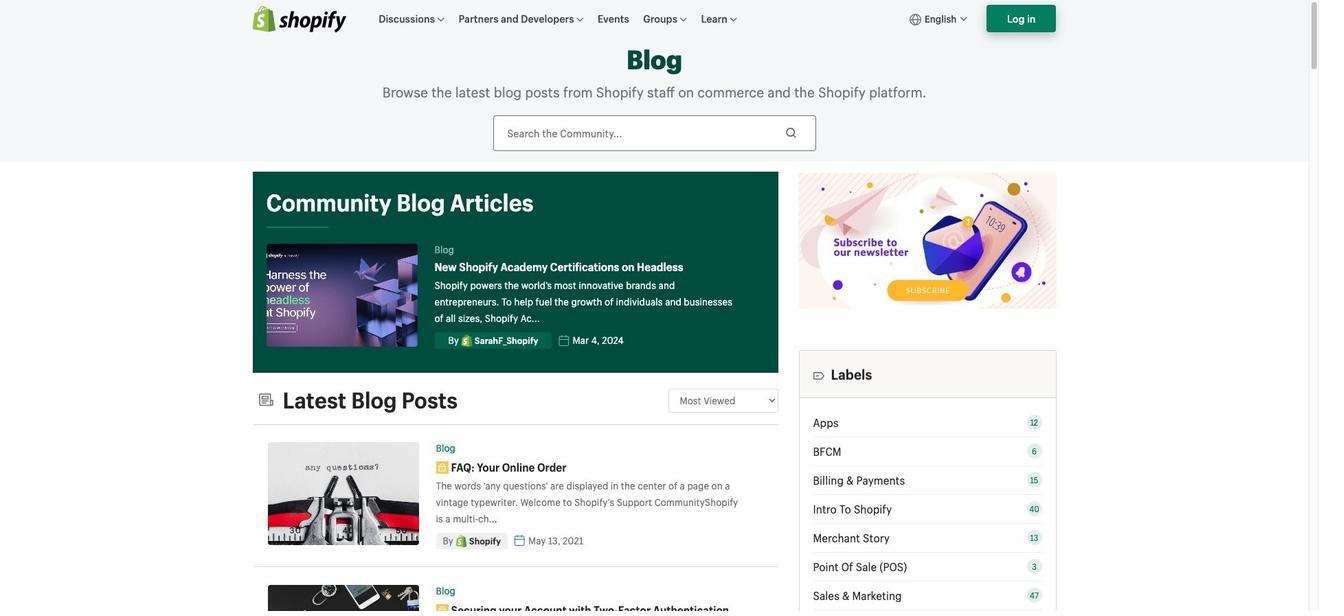 Task type: locate. For each thing, give the bounding box(es) containing it.
None submit
[[774, 117, 809, 149]]

list
[[813, 412, 1042, 612]]

heading
[[813, 366, 1042, 383]]

shopify logo image
[[253, 6, 346, 33]]



Task type: describe. For each thing, give the bounding box(es) containing it.
Search text field
[[493, 115, 816, 151]]

promotion image (anonymous) image
[[799, 173, 1057, 309]]



Task type: vqa. For each thing, say whether or not it's contained in the screenshot.
shopify logo
yes



